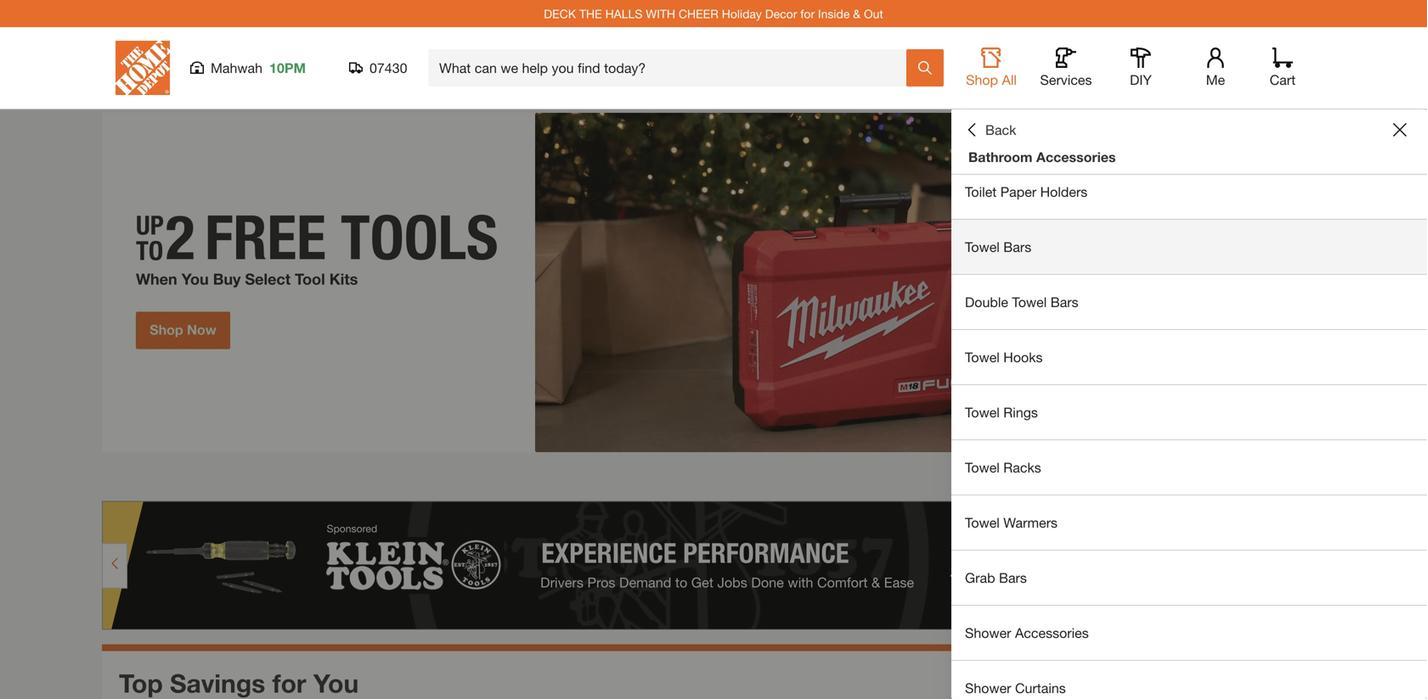 Task type: locate. For each thing, give the bounding box(es) containing it.
savings
[[170, 669, 265, 699]]

me
[[1206, 72, 1225, 88]]

bathroom
[[968, 149, 1033, 165]]

towel rings
[[965, 405, 1038, 421]]

halls
[[605, 7, 643, 21]]

shop all button
[[964, 48, 1019, 88]]

0 vertical spatial accessories
[[1036, 149, 1116, 165]]

towel rings link
[[951, 386, 1427, 440]]

bars right grab
[[999, 570, 1027, 587]]

for left pick on the top of the page
[[1075, 129, 1092, 145]]

curtains
[[1015, 681, 1066, 697]]

shop
[[966, 72, 998, 88]]

1 horizontal spatial for
[[800, 7, 815, 21]]

hooks
[[1004, 350, 1043, 366]]

1 vertical spatial shower
[[965, 681, 1011, 697]]

&
[[853, 7, 861, 21], [1020, 129, 1029, 145]]

accessories up the curtains
[[1015, 626, 1089, 642]]

shower for shower curtains
[[965, 681, 1011, 697]]

& left out
[[853, 7, 861, 21]]

towel for towel rings
[[965, 405, 1000, 421]]

0 vertical spatial bars
[[1004, 239, 1031, 255]]

accessories for shower accessories
[[1015, 626, 1089, 642]]

for
[[800, 7, 815, 21], [1075, 129, 1092, 145], [272, 669, 306, 699]]

ready
[[1033, 129, 1072, 145]]

0 vertical spatial &
[[853, 7, 861, 21]]

all
[[1002, 72, 1017, 88]]

1 vertical spatial for
[[1075, 129, 1092, 145]]

in-
[[965, 129, 981, 145]]

racks
[[1004, 460, 1041, 476]]

cart
[[1270, 72, 1296, 88]]

bars for grab bars
[[999, 570, 1027, 587]]

towel down toilet
[[965, 239, 1000, 255]]

accessories down in-stock & ready for pick up
[[1036, 149, 1116, 165]]

0 vertical spatial shower
[[965, 626, 1011, 642]]

0 horizontal spatial for
[[272, 669, 306, 699]]

rings
[[1004, 405, 1038, 421]]

2 shower from the top
[[965, 681, 1011, 697]]

bars down paper
[[1004, 239, 1031, 255]]

shower accessories link
[[951, 607, 1427, 661]]

deck the halls with cheer holiday decor for inside & out link
[[544, 7, 883, 21]]

towel for towel hooks
[[965, 350, 1000, 366]]

bars for towel bars
[[1004, 239, 1031, 255]]

bars right double
[[1051, 294, 1079, 310]]

holiday
[[722, 7, 762, 21]]

shower left the curtains
[[965, 681, 1011, 697]]

towel left rings
[[965, 405, 1000, 421]]

paper
[[1001, 184, 1036, 200]]

for left inside
[[800, 7, 815, 21]]

towel racks
[[965, 460, 1041, 476]]

feedback link image
[[1404, 287, 1427, 379]]

you
[[313, 669, 359, 699]]

bars
[[1004, 239, 1031, 255], [1051, 294, 1079, 310], [999, 570, 1027, 587]]

1 vertical spatial accessories
[[1015, 626, 1089, 642]]

toilet
[[965, 184, 997, 200]]

towel hooks
[[965, 350, 1043, 366]]

top
[[119, 669, 163, 699]]

shower inside 'link'
[[965, 681, 1011, 697]]

shower
[[965, 626, 1011, 642], [965, 681, 1011, 697]]

accessories for bathroom accessories
[[1036, 149, 1116, 165]]

accessories
[[1036, 149, 1116, 165], [1015, 626, 1089, 642]]

shower down the grab bars
[[965, 626, 1011, 642]]

back button
[[965, 121, 1016, 138]]

holders
[[1040, 184, 1088, 200]]

towel left 'hooks'
[[965, 350, 1000, 366]]

towel right double
[[1012, 294, 1047, 310]]

1 shower from the top
[[965, 626, 1011, 642]]

& right back
[[1020, 129, 1029, 145]]

1 vertical spatial &
[[1020, 129, 1029, 145]]

shower curtains
[[965, 681, 1066, 697]]

towel
[[965, 239, 1000, 255], [1012, 294, 1047, 310], [965, 350, 1000, 366], [965, 405, 1000, 421], [965, 460, 1000, 476], [965, 515, 1000, 531]]

towel left racks
[[965, 460, 1000, 476]]

mahwah 10pm
[[211, 60, 306, 76]]

for left you
[[272, 669, 306, 699]]

towel left 'warmers'
[[965, 515, 1000, 531]]

2 vertical spatial bars
[[999, 570, 1027, 587]]

0 vertical spatial for
[[800, 7, 815, 21]]



Task type: vqa. For each thing, say whether or not it's contained in the screenshot.
Returns
no



Task type: describe. For each thing, give the bounding box(es) containing it.
towel warmers link
[[951, 496, 1427, 550]]

services
[[1040, 72, 1092, 88]]

up
[[1125, 129, 1143, 145]]

shop all
[[966, 72, 1017, 88]]

top savings for you
[[119, 669, 359, 699]]

0 horizontal spatial &
[[853, 7, 861, 21]]

pick
[[1095, 129, 1122, 145]]

with
[[646, 7, 675, 21]]

the home depot logo image
[[116, 41, 170, 95]]

toilet paper holders link
[[951, 165, 1427, 219]]

towel racks link
[[951, 441, 1427, 495]]

towel bars link
[[951, 220, 1427, 274]]

the
[[579, 7, 602, 21]]

2 vertical spatial for
[[272, 669, 306, 699]]

10pm
[[269, 60, 306, 76]]

deck
[[544, 7, 576, 21]]

double towel bars
[[965, 294, 1079, 310]]

stock
[[981, 129, 1017, 145]]

drawer close image
[[1393, 123, 1407, 137]]

grab
[[965, 570, 995, 587]]

back
[[985, 122, 1016, 138]]

grab bars
[[965, 570, 1027, 587]]

diy
[[1130, 72, 1152, 88]]

shower for shower accessories
[[965, 626, 1011, 642]]

towel warmers
[[965, 515, 1058, 531]]

towel for towel bars
[[965, 239, 1000, 255]]

diy button
[[1114, 48, 1168, 88]]

warmers
[[1004, 515, 1058, 531]]

cart link
[[1264, 48, 1301, 88]]

me button
[[1188, 48, 1243, 88]]

grab bars link
[[951, 551, 1427, 606]]

decor
[[765, 7, 797, 21]]

deck the halls with cheer holiday decor for inside & out
[[544, 7, 883, 21]]

towel bars
[[965, 239, 1031, 255]]

inside
[[818, 7, 850, 21]]

towel for towel racks
[[965, 460, 1000, 476]]

mahwah
[[211, 60, 263, 76]]

cheer
[[679, 7, 719, 21]]

1 horizontal spatial &
[[1020, 129, 1029, 145]]

shower accessories
[[965, 626, 1089, 642]]

double
[[965, 294, 1008, 310]]

1 vertical spatial bars
[[1051, 294, 1079, 310]]

towel hooks link
[[951, 330, 1427, 385]]

towel for towel warmers
[[965, 515, 1000, 531]]

in-stock & ready for pick up
[[965, 129, 1143, 145]]

07430
[[370, 60, 407, 76]]

bathroom accessories
[[968, 149, 1116, 165]]

services button
[[1039, 48, 1093, 88]]

image for 30nov2023-hp-bau-mw44-45 image
[[102, 113, 1325, 453]]

out
[[864, 7, 883, 21]]

toilet paper holders
[[965, 184, 1088, 200]]

2 horizontal spatial for
[[1075, 129, 1092, 145]]

in-stock & ready for pick up link
[[951, 110, 1427, 164]]

shower curtains link
[[951, 662, 1427, 700]]

double towel bars link
[[951, 275, 1427, 330]]

What can we help you find today? search field
[[439, 50, 906, 86]]

07430 button
[[349, 59, 408, 76]]



